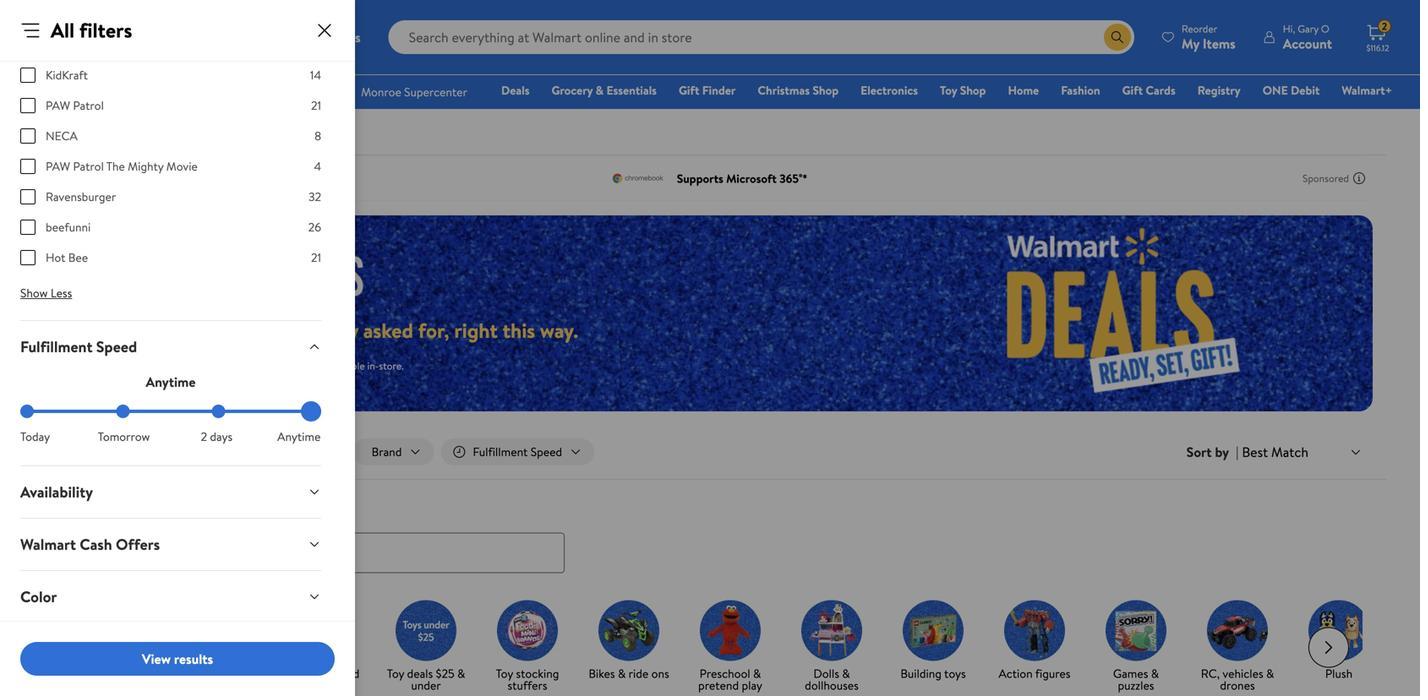 Task type: locate. For each thing, give the bounding box(es) containing it.
gift left finder
[[679, 82, 700, 99]]

rc, vehicles & drones
[[1201, 666, 1274, 694]]

toy right 'electronics' 'link'
[[940, 82, 957, 99]]

1 horizontal spatial by
[[1215, 443, 1229, 462]]

days
[[210, 429, 233, 445]]

sort
[[1187, 443, 1212, 462]]

None range field
[[20, 410, 321, 413]]

all filters
[[51, 16, 132, 44]]

finder
[[702, 82, 736, 99]]

results
[[174, 650, 213, 669]]

& inside games & puzzles
[[1151, 666, 1159, 682]]

toy deals $25 & under link
[[382, 601, 470, 696]]

gift
[[679, 82, 700, 99], [1123, 82, 1143, 99]]

ride-on toys image
[[599, 601, 660, 662]]

by inside sort and filter section element
[[1215, 443, 1229, 462]]

shop
[[813, 82, 839, 99], [960, 82, 986, 99], [87, 666, 113, 682], [192, 666, 218, 682]]

shop all deals link
[[78, 601, 166, 684]]

& right games
[[1151, 666, 1159, 682]]

games & puzzles
[[1113, 666, 1159, 694]]

None radio
[[212, 405, 225, 419]]

Walmart Site-Wide search field
[[389, 20, 1135, 54]]

& for preschool
[[753, 666, 761, 682]]

preschool
[[700, 666, 751, 682]]

beefunni
[[46, 219, 91, 235]]

2 inside how fast do you want your order? option group
[[201, 429, 207, 445]]

2 paw from the top
[[46, 158, 70, 175]]

& inside preschool & pretend play
[[753, 666, 761, 682]]

availability
[[20, 482, 93, 503]]

fulfillment
[[20, 337, 93, 358]]

toy stocking stuffers image
[[497, 601, 558, 662]]

ride
[[629, 666, 649, 682]]

one debit
[[1263, 82, 1320, 99]]

toy left under
[[387, 666, 404, 682]]

paw
[[46, 97, 70, 114], [46, 158, 70, 175]]

2 21 from the top
[[311, 249, 321, 266]]

color button
[[7, 572, 335, 623]]

toy
[[940, 82, 957, 99], [54, 499, 76, 521], [387, 666, 404, 682], [496, 666, 513, 682]]

1 horizontal spatial 2
[[1382, 19, 1388, 34]]

by for shop
[[221, 666, 233, 682]]

toy for toy deals $25 & under
[[387, 666, 404, 682]]

0 vertical spatial 21
[[311, 97, 321, 114]]

all
[[51, 16, 75, 44]]

0 vertical spatial 2
[[1382, 19, 1388, 34]]

hot
[[46, 249, 65, 266]]

registry
[[1198, 82, 1241, 99]]

1 vertical spatial anytime
[[277, 429, 321, 445]]

& inside the dolls & dollhouses
[[842, 666, 850, 682]]

toy inside toy stocking stuffers
[[496, 666, 513, 682]]

paw for paw patrol
[[46, 97, 70, 114]]

patrol up toys
[[73, 97, 104, 114]]

checks.
[[186, 359, 218, 373]]

next slide for chipmodulewithimages list image
[[1309, 628, 1349, 668]]

1 vertical spatial 21
[[311, 249, 321, 266]]

in-store button
[[158, 439, 249, 466]]

|
[[1236, 443, 1239, 462]]

2 gift from the left
[[1123, 82, 1143, 99]]

offers
[[116, 534, 160, 556]]

0 horizontal spatial 2
[[201, 429, 207, 445]]

deals link
[[494, 81, 537, 99]]

0 vertical spatial anytime
[[146, 373, 196, 391]]

rain
[[167, 359, 184, 373]]

21 down 14 at the top left
[[311, 97, 321, 114]]

1 21 from the top
[[311, 97, 321, 114]]

not
[[297, 359, 312, 373]]

2
[[1382, 19, 1388, 34], [201, 429, 207, 445]]

toy shop
[[940, 82, 986, 99]]

deals inside toy deals $25 & under
[[407, 666, 433, 682]]

by left age
[[221, 666, 233, 682]]

patrol for paw patrol the mighty movie
[[73, 158, 104, 175]]

toy inside toy deals $25 & under
[[387, 666, 404, 682]]

deals left $25
[[407, 666, 433, 682]]

1 horizontal spatial gift
[[1123, 82, 1143, 99]]

walmart
[[20, 534, 76, 556]]

kidkraft
[[46, 67, 88, 83]]

walmart black friday deals for days image
[[890, 216, 1373, 412], [68, 254, 379, 296]]

2 up $116.12
[[1382, 19, 1388, 34]]

1 patrol from the top
[[73, 97, 104, 114]]

toy left stocking
[[496, 666, 513, 682]]

toys under 25 dollars image
[[396, 601, 457, 662]]

deals right top
[[312, 678, 338, 694]]

dolls & dollhouses
[[805, 666, 859, 694]]

be
[[314, 359, 325, 373]]

toy deals
[[54, 499, 114, 521]]

None checkbox
[[20, 68, 36, 83], [20, 189, 36, 205], [20, 68, 36, 83], [20, 189, 36, 205]]

Toy deals search field
[[34, 499, 1387, 574]]

paw down neca
[[46, 158, 70, 175]]

view results
[[142, 650, 213, 669]]

savings
[[124, 316, 188, 345]]

1 vertical spatial patrol
[[73, 158, 104, 175]]

under
[[411, 678, 441, 694]]

anytime inside how fast do you want your order? option group
[[277, 429, 321, 445]]

deals inside top toy brand deals
[[312, 678, 338, 694]]

paw up toys
[[46, 97, 70, 114]]

21 down the 26
[[311, 249, 321, 266]]

shop by age
[[192, 666, 254, 682]]

0 vertical spatial by
[[1215, 443, 1229, 462]]

no
[[151, 359, 165, 373]]

toy inside search box
[[54, 499, 76, 521]]

2 left the days
[[201, 429, 207, 445]]

1 paw from the top
[[46, 97, 70, 114]]

1 gift from the left
[[679, 82, 700, 99]]

top toy brand deals image
[[294, 601, 355, 662]]

gift finder link
[[671, 81, 743, 99]]

in-
[[190, 444, 204, 460]]

toy up the walmart
[[54, 499, 76, 521]]

action figures
[[999, 666, 1071, 682]]

show less button
[[7, 280, 86, 307]]

deals right "all" on the bottom left of page
[[130, 666, 156, 682]]

tomorrow
[[98, 429, 150, 445]]

& for games
[[1151, 666, 1159, 682]]

color
[[20, 587, 57, 608]]

0 horizontal spatial by
[[221, 666, 233, 682]]

how fast do you want your order? option group
[[20, 405, 321, 445]]

& inside rc, vehicles & drones
[[1267, 666, 1274, 682]]

& right grocery
[[596, 82, 604, 99]]

bikes & ride ons
[[589, 666, 669, 682]]

toy for toy stocking stuffers
[[496, 666, 513, 682]]

preschool toys image
[[700, 601, 761, 662]]

deals
[[80, 499, 114, 521], [130, 666, 156, 682], [407, 666, 433, 682], [312, 678, 338, 694]]

1 vertical spatial paw
[[46, 158, 70, 175]]

& left ride
[[618, 666, 626, 682]]

ons
[[652, 666, 669, 682]]

gift cards link
[[1115, 81, 1184, 99]]

drones
[[1220, 678, 1255, 694]]

search image
[[68, 547, 81, 560]]

None checkbox
[[20, 98, 36, 113], [20, 129, 36, 144], [20, 159, 36, 174], [20, 220, 36, 235], [20, 250, 36, 265], [20, 98, 36, 113], [20, 129, 36, 144], [20, 159, 36, 174], [20, 220, 36, 235], [20, 250, 36, 265]]

21 for hot bee
[[311, 249, 321, 266]]

for,
[[418, 316, 450, 345]]

anytime
[[146, 373, 196, 391], [277, 429, 321, 445]]

1 vertical spatial 2
[[201, 429, 207, 445]]

2 patrol from the top
[[73, 158, 104, 175]]

by left |
[[1215, 443, 1229, 462]]

1 vertical spatial by
[[221, 666, 233, 682]]

patrol left the
[[73, 158, 104, 175]]

by
[[1215, 443, 1229, 462], [221, 666, 233, 682]]

top toy brand deals
[[290, 666, 360, 694]]

shop all deals
[[87, 666, 156, 682]]

deals up cash
[[80, 499, 114, 521]]

gift left cards at the top right of the page
[[1123, 82, 1143, 99]]

on
[[192, 316, 215, 345]]

plush toys image
[[1309, 601, 1370, 662]]

toy for toy shop
[[940, 82, 957, 99]]

sort and filter section element
[[34, 425, 1387, 479]]

1 horizontal spatial anytime
[[277, 429, 321, 445]]

& right $25
[[457, 666, 465, 682]]

& right preschool
[[753, 666, 761, 682]]

show
[[20, 285, 48, 301]]

0 vertical spatial patrol
[[73, 97, 104, 114]]

& right dolls
[[842, 666, 850, 682]]

shop all deals image
[[91, 601, 152, 662]]

building
[[901, 666, 942, 682]]

walmart image
[[27, 24, 137, 51]]

pretend
[[698, 678, 739, 694]]

by for sort
[[1215, 443, 1229, 462]]

major savings on everything they asked for, right this way.
[[68, 316, 578, 345]]

in-store
[[190, 444, 230, 460]]

0 horizontal spatial anytime
[[146, 373, 196, 391]]

&
[[596, 82, 604, 99], [457, 666, 465, 682], [618, 666, 626, 682], [753, 666, 761, 682], [842, 666, 850, 682], [1151, 666, 1159, 682], [1267, 666, 1274, 682]]

dolls & dollhouses link
[[788, 601, 876, 696]]

action figures image
[[1004, 601, 1065, 662]]

0 vertical spatial paw
[[46, 97, 70, 114]]

& right vehicles at the right bottom of page
[[1267, 666, 1274, 682]]

preschool & pretend play
[[698, 666, 763, 694]]

0 horizontal spatial gift
[[679, 82, 700, 99]]

Today radio
[[20, 405, 34, 419]]



Task type: vqa. For each thing, say whether or not it's contained in the screenshot.
30%
no



Task type: describe. For each thing, give the bounding box(es) containing it.
radio-controlled, vehicles and drones image
[[1207, 601, 1268, 662]]

games & puzzles link
[[1092, 601, 1180, 696]]

Tomorrow radio
[[116, 405, 130, 419]]

brand group
[[20, 0, 321, 280]]

fulfillment speed button
[[7, 321, 335, 373]]

debit
[[1291, 82, 1320, 99]]

8
[[315, 128, 321, 144]]

paw for paw patrol the mighty movie
[[46, 158, 70, 175]]

everything
[[220, 316, 315, 345]]

fulfillment speed
[[20, 337, 137, 358]]

play
[[742, 678, 763, 694]]

movie
[[166, 158, 198, 175]]

brand
[[330, 666, 360, 682]]

none range field inside all filters dialog
[[20, 410, 321, 413]]

electronics link
[[853, 81, 926, 99]]

store.
[[379, 359, 404, 373]]

one
[[1263, 82, 1288, 99]]

sponsored
[[1303, 171, 1349, 186]]

today
[[20, 429, 50, 445]]

1 horizontal spatial walmart black friday deals for days image
[[890, 216, 1373, 412]]

& for grocery
[[596, 82, 604, 99]]

toy shop link
[[933, 81, 994, 99]]

21 for paw patrol
[[311, 97, 321, 114]]

while
[[68, 359, 92, 373]]

gift for gift cards
[[1123, 82, 1143, 99]]

they
[[320, 316, 358, 345]]

paw patrol the mighty movie
[[46, 158, 198, 175]]

all filters dialog
[[0, 0, 355, 697]]

building toys
[[901, 666, 966, 682]]

walmart+
[[1342, 82, 1393, 99]]

2 days
[[201, 429, 233, 445]]

14
[[310, 67, 321, 83]]

essentials
[[607, 82, 657, 99]]

action figures link
[[991, 601, 1079, 684]]

stocking
[[516, 666, 559, 682]]

figures
[[1036, 666, 1071, 682]]

vehicles
[[1223, 666, 1264, 682]]

way.
[[540, 316, 578, 345]]

Search search field
[[389, 20, 1135, 54]]

rc, vehicles & drones link
[[1194, 601, 1282, 696]]

fashion link
[[1054, 81, 1108, 99]]

grocery & essentials
[[552, 82, 657, 99]]

less
[[51, 285, 72, 301]]

building toys image
[[903, 601, 964, 662]]

close panel image
[[315, 20, 335, 41]]

toy
[[311, 666, 327, 682]]

speed
[[96, 337, 137, 358]]

toy deals $25 & under
[[387, 666, 465, 694]]

32
[[309, 189, 321, 205]]

toy stocking stuffers
[[496, 666, 559, 694]]

mighty
[[128, 158, 164, 175]]

walmart cash offers
[[20, 534, 160, 556]]

patrol for paw patrol
[[73, 97, 104, 114]]

toys
[[54, 124, 76, 141]]

bikes & ride ons link
[[585, 601, 673, 684]]

Search in Toy deals search field
[[54, 533, 565, 574]]

action
[[999, 666, 1033, 682]]

items
[[250, 359, 274, 373]]

dolls and dollhouses image
[[802, 601, 862, 662]]

top
[[290, 666, 308, 682]]

christmas shop
[[758, 82, 839, 99]]

available
[[328, 359, 365, 373]]

grocery & essentials link
[[544, 81, 665, 99]]

& inside toy deals $25 & under
[[457, 666, 465, 682]]

asked
[[363, 316, 413, 345]]

in-
[[367, 359, 379, 373]]

walmart+ link
[[1335, 81, 1400, 99]]

$25
[[436, 666, 455, 682]]

dolls
[[814, 666, 840, 682]]

plush link
[[1295, 601, 1383, 684]]

deals inside search box
[[80, 499, 114, 521]]

registry link
[[1190, 81, 1249, 99]]

Anytime radio
[[308, 405, 321, 419]]

preschool & pretend play link
[[687, 601, 775, 696]]

bee
[[68, 249, 88, 266]]

cards
[[1146, 82, 1176, 99]]

gift cards
[[1123, 82, 1176, 99]]

walmart cash offers button
[[7, 519, 335, 571]]

this
[[503, 316, 535, 345]]

fashion
[[1061, 82, 1101, 99]]

gift finder
[[679, 82, 736, 99]]

gift for gift finder
[[679, 82, 700, 99]]

age
[[236, 666, 254, 682]]

0 horizontal spatial walmart black friday deals for days image
[[68, 254, 379, 296]]

dollhouses
[[805, 678, 859, 694]]

store
[[204, 444, 230, 460]]

deals
[[501, 82, 530, 99]]

one debit link
[[1255, 81, 1328, 99]]

home link
[[1001, 81, 1047, 99]]

may
[[277, 359, 295, 373]]

toy for toy deals
[[54, 499, 76, 521]]

puzzles
[[1118, 678, 1155, 694]]

building toys link
[[889, 601, 977, 684]]

& for dolls
[[842, 666, 850, 682]]

games and puzzles image
[[1106, 601, 1167, 662]]

major
[[68, 316, 119, 345]]

hot bee
[[46, 249, 88, 266]]

26
[[308, 219, 321, 235]]

2 for 2
[[1382, 19, 1388, 34]]

paw patrol
[[46, 97, 104, 114]]

& for bikes
[[618, 666, 626, 682]]

right
[[454, 316, 498, 345]]

electronics
[[861, 82, 918, 99]]

$116.12
[[1367, 42, 1390, 54]]

shop by age image
[[193, 601, 254, 662]]

2 for 2 days
[[201, 429, 207, 445]]

filters
[[79, 16, 132, 44]]



